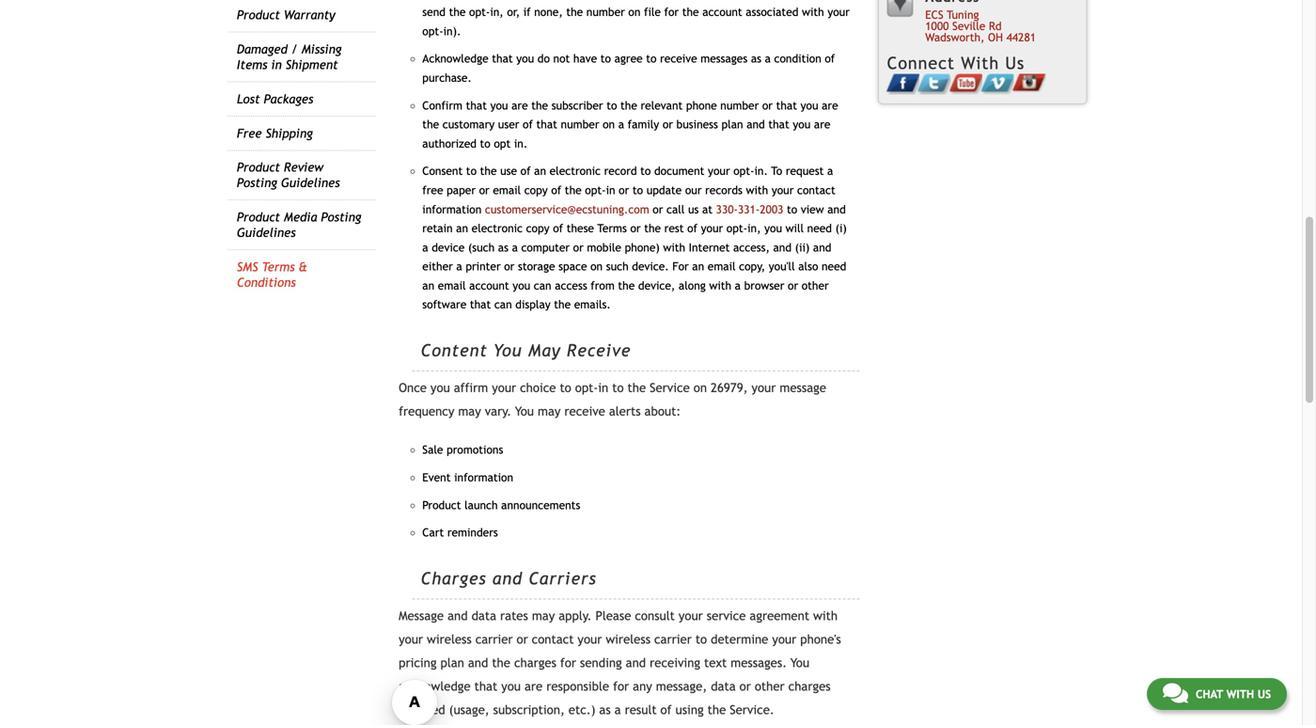 Task type: locate. For each thing, give the bounding box(es) containing it.
a inside the consent to the use of an electronic record to document your opt-in. to request a free paper or                     email copy of the opt-in or to update our records with your contact information
[[828, 164, 834, 177]]

you inside message and data rates may apply. please consult your service agreement with your wireless carrier                   or contact your wireless carrier to determine your phone's pricing plan and the charges for                   sending and receiving text messages. you acknowledge that you are responsible for any message,                   data or other charges incurred (usage, subscription, etc.) as a result of using the service.
[[501, 679, 521, 694]]

carrier
[[476, 632, 513, 647], [655, 632, 692, 647]]

cart
[[423, 526, 444, 539]]

product down free
[[237, 160, 280, 175]]

mobile
[[587, 241, 622, 254]]

us inside "link"
[[1258, 688, 1272, 701]]

you right in,
[[765, 222, 782, 235]]

1 vertical spatial on
[[591, 260, 603, 273]]

other inside to view and retain an electronic copy of these terms or the rest of your opt-in, you will need                     (i) a device (such as a computer or mobile phone) with internet access, and                     (ii) and either a printer or storage space on such device.                     for an email copy, you'll also need an email account you can access from the device,                     along with a browser or other software that can display the emails.
[[802, 279, 829, 292]]

0 vertical spatial terms
[[598, 222, 627, 235]]

copy up computer
[[526, 222, 550, 235]]

a left computer
[[512, 241, 518, 254]]

copy,
[[739, 260, 766, 273]]

0 vertical spatial copy
[[525, 183, 548, 197]]

in
[[271, 57, 282, 72], [606, 183, 616, 197], [598, 380, 609, 395]]

a left result
[[615, 703, 621, 717]]

and up rates
[[493, 569, 523, 588]]

of inside confirm that you are the subscriber to the relevant phone number or that you are the customary                     user of that number on a family or business plan and that you are authorized to opt in.
[[523, 118, 533, 131]]

opt- down receive
[[575, 380, 598, 395]]

of left using
[[661, 703, 672, 717]]

carrier down rates
[[476, 632, 513, 647]]

a down retain
[[423, 241, 428, 254]]

message,
[[656, 679, 707, 694]]

the down confirm on the left top
[[423, 118, 439, 131]]

packages
[[264, 92, 314, 106]]

posting inside product review posting guidelines
[[237, 176, 277, 190]]

wireless
[[427, 632, 472, 647], [606, 632, 651, 647]]

your up sending
[[578, 632, 602, 647]]

1 vertical spatial other
[[755, 679, 785, 694]]

0 vertical spatial need
[[808, 222, 832, 235]]

of down customerservice@ecstuning.com link
[[553, 222, 563, 235]]

0 vertical spatial number
[[721, 99, 759, 112]]

0 vertical spatial charges
[[514, 656, 557, 670]]

0 horizontal spatial other
[[755, 679, 785, 694]]

messages.
[[731, 656, 787, 670]]

1 horizontal spatial other
[[802, 279, 829, 292]]

1 horizontal spatial can
[[534, 279, 552, 292]]

0 vertical spatial email
[[493, 183, 521, 197]]

0 vertical spatial on
[[603, 118, 615, 131]]

1 vertical spatial can
[[495, 298, 512, 311]]

0 vertical spatial in
[[271, 57, 282, 72]]

of
[[825, 52, 835, 65], [523, 118, 533, 131], [521, 164, 531, 177], [551, 183, 562, 197], [553, 222, 563, 235], [688, 222, 698, 235], [661, 703, 672, 717]]

2 carrier from the left
[[655, 632, 692, 647]]

2 vertical spatial email
[[438, 279, 466, 292]]

0 vertical spatial guidelines
[[281, 176, 340, 190]]

product for product media posting guidelines
[[237, 210, 280, 224]]

event
[[423, 471, 451, 484]]

1 vertical spatial in
[[606, 183, 616, 197]]

will
[[786, 222, 804, 235]]

cart reminders
[[423, 526, 498, 539]]

computer
[[521, 241, 570, 254]]

as right (such
[[498, 241, 509, 254]]

charges
[[514, 656, 557, 670], [789, 679, 831, 694]]

0 horizontal spatial wireless
[[427, 632, 472, 647]]

do
[[538, 52, 550, 65]]

announcements
[[501, 498, 581, 511]]

0 vertical spatial posting
[[237, 176, 277, 190]]

an right use
[[534, 164, 546, 177]]

an right for
[[692, 260, 705, 273]]

opt- inside once you affirm your choice to opt-in to the service on 26979, your message frequency may vary.                   you may receive alerts about:
[[575, 380, 598, 395]]

1 horizontal spatial email
[[493, 183, 521, 197]]

chat with us
[[1196, 688, 1272, 701]]

with right chat
[[1227, 688, 1255, 701]]

you inside once you affirm your choice to opt-in to the service on 26979, your message frequency may vary.                   you may receive alerts about:
[[431, 380, 450, 395]]

0 vertical spatial receive
[[660, 52, 698, 65]]

copy
[[525, 183, 548, 197], [526, 222, 550, 235]]

you down phone's
[[791, 656, 810, 670]]

that
[[492, 52, 513, 65], [466, 99, 487, 112], [776, 99, 798, 112], [537, 118, 558, 131], [769, 118, 790, 131], [470, 298, 491, 311], [475, 679, 498, 694]]

your down to
[[772, 183, 794, 197]]

may
[[528, 341, 561, 360]]

other down also
[[802, 279, 829, 292]]

service
[[707, 609, 746, 623]]

missing
[[302, 42, 342, 56]]

copy inside to view and retain an electronic copy of these terms or the rest of your opt-in, you will need                     (i) a device (such as a computer or mobile phone) with internet access, and                     (ii) and either a printer or storage space on such device.                     for an email copy, you'll also need an email account you can access from the device,                     along with a browser or other software that can display the emails.
[[526, 222, 550, 235]]

us for chat with us
[[1258, 688, 1272, 701]]

0 horizontal spatial contact
[[532, 632, 574, 647]]

for
[[560, 656, 577, 670], [613, 679, 629, 694]]

wireless down please
[[606, 632, 651, 647]]

with down rest
[[663, 241, 686, 254]]

a inside message and data rates may apply. please consult your service agreement with your wireless carrier                   or contact your wireless carrier to determine your phone's pricing plan and the charges for                   sending and receiving text messages. you acknowledge that you are responsible for any message,                   data or other charges incurred (usage, subscription, etc.) as a result of using the service.
[[615, 703, 621, 717]]

product review posting guidelines link
[[237, 160, 340, 190]]

from
[[591, 279, 615, 292]]

0 vertical spatial other
[[802, 279, 829, 292]]

1 vertical spatial as
[[498, 241, 509, 254]]

us down 44281
[[1006, 53, 1025, 73]]

0 vertical spatial contact
[[798, 183, 836, 197]]

1 vertical spatial copy
[[526, 222, 550, 235]]

1 horizontal spatial receive
[[660, 52, 698, 65]]

you left may
[[494, 341, 522, 360]]

to right the have
[[601, 52, 611, 65]]

your up the records
[[708, 164, 730, 177]]

receive left messages
[[660, 52, 698, 65]]

1 vertical spatial contact
[[532, 632, 574, 647]]

for up responsible
[[560, 656, 577, 670]]

retain
[[423, 222, 453, 235]]

guidelines inside product review posting guidelines
[[281, 176, 340, 190]]

content you may receive
[[421, 341, 631, 360]]

us for connect with us
[[1006, 53, 1025, 73]]

a left condition
[[765, 52, 771, 65]]

your down agreement
[[772, 632, 797, 647]]

1 horizontal spatial number
[[721, 99, 759, 112]]

may right rates
[[532, 609, 555, 623]]

a left the family
[[619, 118, 625, 131]]

service
[[650, 380, 690, 395]]

2 vertical spatial as
[[599, 703, 611, 717]]

ecs
[[926, 8, 944, 21]]

to left opt
[[480, 137, 491, 150]]

2 vertical spatial you
[[791, 656, 810, 670]]

0 horizontal spatial carrier
[[476, 632, 513, 647]]

in down damaged
[[271, 57, 282, 72]]

1 horizontal spatial in.
[[755, 164, 768, 177]]

1 vertical spatial number
[[561, 118, 600, 131]]

authorized
[[423, 137, 477, 150]]

have
[[574, 52, 597, 65]]

the right using
[[708, 703, 726, 717]]

to up text
[[696, 632, 707, 647]]

electronic up (such
[[472, 222, 523, 235]]

with
[[746, 183, 769, 197], [663, 241, 686, 254], [710, 279, 732, 292], [814, 609, 838, 623], [1227, 688, 1255, 701]]

2 vertical spatial in
[[598, 380, 609, 395]]

2 horizontal spatial as
[[751, 52, 762, 65]]

need
[[808, 222, 832, 235], [822, 260, 847, 273]]

shipping
[[266, 126, 313, 140]]

as inside message and data rates may apply. please consult your service agreement with your wireless carrier                   or contact your wireless carrier to determine your phone's pricing plan and the charges for                   sending and receiving text messages. you acknowledge that you are responsible for any message,                   data or other charges incurred (usage, subscription, etc.) as a result of using the service.
[[599, 703, 611, 717]]

are
[[512, 99, 528, 112], [822, 99, 839, 112], [814, 118, 831, 131], [525, 679, 543, 694]]

receiving
[[650, 656, 701, 670]]

receive inside once you affirm your choice to opt-in to the service on 26979, your message frequency may vary.                   you may receive alerts about:
[[565, 404, 606, 419]]

are inside message and data rates may apply. please consult your service agreement with your wireless carrier                   or contact your wireless carrier to determine your phone's pricing plan and the charges for                   sending and receiving text messages. you acknowledge that you are responsible for any message,                   data or other charges incurred (usage, subscription, etc.) as a result of using the service.
[[525, 679, 543, 694]]

the left rest
[[644, 222, 661, 235]]

and up the "any"
[[626, 656, 646, 670]]

terms up the mobile
[[598, 222, 627, 235]]

1 vertical spatial in.
[[755, 164, 768, 177]]

sale promotions
[[423, 443, 503, 456]]

email inside the consent to the use of an electronic record to document your opt-in. to request a free paper or                     email copy of the opt-in or to update our records with your contact information
[[493, 183, 521, 197]]

information
[[423, 202, 482, 216], [454, 471, 514, 484]]

that down account
[[470, 298, 491, 311]]

with inside message and data rates may apply. please consult your service agreement with your wireless carrier                   or contact your wireless carrier to determine your phone's pricing plan and the charges for                   sending and receiving text messages. you acknowledge that you are responsible for any message,                   data or other charges incurred (usage, subscription, etc.) as a result of using the service.
[[814, 609, 838, 623]]

1 horizontal spatial as
[[599, 703, 611, 717]]

email up "software"
[[438, 279, 466, 292]]

posting for product media posting guidelines
[[321, 210, 362, 224]]

1 vertical spatial electronic
[[472, 222, 523, 235]]

1 vertical spatial plan
[[441, 656, 464, 670]]

1 vertical spatial receive
[[565, 404, 606, 419]]

1 horizontal spatial data
[[711, 679, 736, 694]]

on left '26979,'
[[694, 380, 707, 395]]

using
[[676, 703, 704, 717]]

email down use
[[493, 183, 521, 197]]

warranty
[[284, 8, 335, 22]]

once
[[399, 380, 427, 395]]

acknowledge
[[399, 679, 471, 694]]

1 horizontal spatial terms
[[598, 222, 627, 235]]

0 horizontal spatial electronic
[[472, 222, 523, 235]]

chat with us link
[[1147, 678, 1288, 710]]

number down subscriber
[[561, 118, 600, 131]]

on
[[603, 118, 615, 131], [591, 260, 603, 273], [694, 380, 707, 395]]

you up user
[[491, 99, 508, 112]]

or
[[763, 99, 773, 112], [663, 118, 673, 131], [479, 183, 490, 197], [619, 183, 629, 197], [653, 202, 663, 216], [631, 222, 641, 235], [573, 241, 584, 254], [504, 260, 515, 273], [788, 279, 799, 292], [517, 632, 528, 647], [740, 679, 751, 694]]

0 horizontal spatial as
[[498, 241, 509, 254]]

sms terms & conditions
[[237, 260, 307, 290]]

electronic up customerservice@ecstuning.com link
[[550, 164, 601, 177]]

to right choice
[[560, 380, 572, 395]]

information down paper
[[423, 202, 482, 216]]

posting inside product media posting guidelines
[[321, 210, 362, 224]]

1 vertical spatial terms
[[262, 260, 295, 274]]

update
[[647, 183, 682, 197]]

0 horizontal spatial in.
[[514, 137, 528, 150]]

in inside once you affirm your choice to opt-in to the service on 26979, your message frequency may vary.                   you may receive alerts about:
[[598, 380, 609, 395]]

the up alerts
[[628, 380, 646, 395]]

need down "view" on the top right
[[808, 222, 832, 235]]

1 vertical spatial you
[[515, 404, 534, 419]]

1 vertical spatial guidelines
[[237, 225, 296, 240]]

opt- down the "record"
[[585, 183, 606, 197]]

1 horizontal spatial plan
[[722, 118, 744, 131]]

customerservice@ecstuning.com or call us at 330-331-2003
[[485, 202, 784, 216]]

contact inside the consent to the use of an electronic record to document your opt-in. to request a free paper or                     email copy of the opt-in or to update our records with your contact information
[[798, 183, 836, 197]]

0 vertical spatial as
[[751, 52, 762, 65]]

terms up conditions
[[262, 260, 295, 274]]

0 horizontal spatial plan
[[441, 656, 464, 670]]

electronic inside to view and retain an electronic copy of these terms or the rest of your opt-in, you will need                     (i) a device (such as a computer or mobile phone) with internet access, and                     (ii) and either a printer or storage space on such device.                     for an email copy, you'll also need an email account you can access from the device,                     along with a browser or other software that can display the emails.
[[472, 222, 523, 235]]

1 vertical spatial email
[[708, 260, 736, 273]]

such
[[606, 260, 629, 273]]

and inside confirm that you are the subscriber to the relevant phone number or that you are the customary                     user of that number on a family or business plan and that you are authorized to opt in.
[[747, 118, 765, 131]]

1 vertical spatial us
[[1258, 688, 1272, 701]]

0 vertical spatial for
[[560, 656, 577, 670]]

you'll
[[769, 260, 795, 273]]

1 horizontal spatial wireless
[[606, 632, 651, 647]]

access
[[555, 279, 588, 292]]

0 horizontal spatial charges
[[514, 656, 557, 670]]

and right the message
[[448, 609, 468, 623]]

with up phone's
[[814, 609, 838, 623]]

free
[[423, 183, 443, 197]]

product inside product media posting guidelines
[[237, 210, 280, 224]]

1 horizontal spatial electronic
[[550, 164, 601, 177]]

product warranty link
[[237, 8, 335, 22]]

software
[[423, 298, 467, 311]]

0 vertical spatial electronic
[[550, 164, 601, 177]]

posting down free
[[237, 176, 277, 190]]

you
[[494, 341, 522, 360], [515, 404, 534, 419], [791, 656, 810, 670]]

of up customerservice@ecstuning.com link
[[551, 183, 562, 197]]

number
[[721, 99, 759, 112], [561, 118, 600, 131]]

product inside product review posting guidelines
[[237, 160, 280, 175]]

charges down phone's
[[789, 679, 831, 694]]

may down affirm
[[458, 404, 481, 419]]

pricing
[[399, 656, 437, 670]]

1 vertical spatial posting
[[321, 210, 362, 224]]

connect
[[888, 53, 955, 73]]

&
[[299, 260, 307, 274]]

1 vertical spatial charges
[[789, 679, 831, 694]]

paper
[[447, 183, 476, 197]]

1 horizontal spatial posting
[[321, 210, 362, 224]]

receive left alerts
[[565, 404, 606, 419]]

on inside confirm that you are the subscriber to the relevant phone number or that you are the customary                     user of that number on a family or business plan and that you are authorized to opt in.
[[603, 118, 615, 131]]

0 vertical spatial us
[[1006, 53, 1025, 73]]

other
[[802, 279, 829, 292], [755, 679, 785, 694]]

you inside acknowledge that you do not have to agree to receive messages as a condition of purchase.
[[517, 52, 534, 65]]

carriers
[[529, 569, 597, 588]]

that up (usage,
[[475, 679, 498, 694]]

use
[[500, 164, 517, 177]]

0 horizontal spatial posting
[[237, 176, 277, 190]]

1 vertical spatial need
[[822, 260, 847, 273]]

record
[[604, 164, 637, 177]]

(usage,
[[449, 703, 490, 717]]

1 horizontal spatial contact
[[798, 183, 836, 197]]

that inside message and data rates may apply. please consult your service agreement with your wireless carrier                   or contact your wireless carrier to determine your phone's pricing plan and the charges for                   sending and receiving text messages. you acknowledge that you are responsible for any message,                   data or other charges incurred (usage, subscription, etc.) as a result of using the service.
[[475, 679, 498, 694]]

0 horizontal spatial receive
[[565, 404, 606, 419]]

1 horizontal spatial carrier
[[655, 632, 692, 647]]

to up will
[[787, 202, 798, 216]]

guidelines inside product media posting guidelines
[[237, 225, 296, 240]]

0 horizontal spatial terms
[[262, 260, 295, 274]]

0 vertical spatial information
[[423, 202, 482, 216]]

guidelines for review
[[281, 176, 340, 190]]

and right 'business'
[[747, 118, 765, 131]]

us right chat
[[1258, 688, 1272, 701]]

1 horizontal spatial for
[[613, 679, 629, 694]]

to
[[601, 52, 611, 65], [646, 52, 657, 65], [607, 99, 617, 112], [480, 137, 491, 150], [466, 164, 477, 177], [641, 164, 651, 177], [633, 183, 643, 197], [787, 202, 798, 216], [560, 380, 572, 395], [612, 380, 624, 395], [696, 632, 707, 647]]

opt-
[[734, 164, 755, 177], [585, 183, 606, 197], [727, 222, 748, 235], [575, 380, 598, 395]]

1 horizontal spatial us
[[1258, 688, 1272, 701]]

or down the "record"
[[619, 183, 629, 197]]

that inside acknowledge that you do not have to agree to receive messages as a condition of purchase.
[[492, 52, 513, 65]]

you inside once you affirm your choice to opt-in to the service on 26979, your message frequency may vary.                   you may receive alerts about:
[[515, 404, 534, 419]]

can down account
[[495, 298, 512, 311]]

the down rates
[[492, 656, 511, 670]]

the inside once you affirm your choice to opt-in to the service on 26979, your message frequency may vary.                   you may receive alerts about:
[[628, 380, 646, 395]]

product media posting guidelines
[[237, 210, 362, 240]]

charges up the subscription, on the bottom left
[[514, 656, 557, 670]]

0 vertical spatial data
[[472, 609, 497, 623]]

your
[[708, 164, 730, 177], [772, 183, 794, 197], [701, 222, 723, 235], [492, 380, 516, 395], [752, 380, 776, 395], [679, 609, 703, 623], [399, 632, 423, 647], [578, 632, 602, 647], [772, 632, 797, 647]]

terms inside sms terms & conditions
[[262, 260, 295, 274]]

the up the family
[[621, 99, 638, 112]]

you left do
[[517, 52, 534, 65]]

carrier up receiving
[[655, 632, 692, 647]]

0 horizontal spatial email
[[438, 279, 466, 292]]

of inside acknowledge that you do not have to agree to receive messages as a condition of purchase.
[[825, 52, 835, 65]]

as right etc.)
[[599, 703, 611, 717]]

you inside message and data rates may apply. please consult your service agreement with your wireless carrier                   or contact your wireless carrier to determine your phone's pricing plan and the charges for                   sending and receiving text messages. you acknowledge that you are responsible for any message,                   data or other charges incurred (usage, subscription, etc.) as a result of using the service.
[[791, 656, 810, 670]]

with inside chat with us "link"
[[1227, 688, 1255, 701]]

electronic
[[550, 164, 601, 177], [472, 222, 523, 235]]

oh
[[988, 30, 1003, 44]]

or left call
[[653, 202, 663, 216]]

0 horizontal spatial number
[[561, 118, 600, 131]]

in inside damaged / missing items in shipment
[[271, 57, 282, 72]]

0 vertical spatial plan
[[722, 118, 744, 131]]

items
[[237, 57, 268, 72]]

as inside to view and retain an electronic copy of these terms or the rest of your opt-in, you will need                     (i) a device (such as a computer or mobile phone) with internet access, and                     (ii) and either a printer or storage space on such device.                     for an email copy, you'll also need an email account you can access from the device,                     along with a browser or other software that can display the emails.
[[498, 241, 509, 254]]

of inside message and data rates may apply. please consult your service agreement with your wireless carrier                   or contact your wireless carrier to determine your phone's pricing plan and the charges for                   sending and receiving text messages. you acknowledge that you are responsible for any message,                   data or other charges incurred (usage, subscription, etc.) as a result of using the service.
[[661, 703, 672, 717]]

rates
[[500, 609, 528, 623]]

to
[[772, 164, 783, 177]]

electronic inside the consent to the use of an electronic record to document your opt-in. to request a free paper or                     email copy of the opt-in or to update our records with your contact information
[[550, 164, 601, 177]]

customerservice@ecstuning.com link
[[485, 202, 650, 216]]

0 vertical spatial in.
[[514, 137, 528, 150]]

you up frequency in the left bottom of the page
[[431, 380, 450, 395]]

etc.)
[[569, 703, 596, 717]]

of right user
[[523, 118, 533, 131]]

with up 330-331-2003 link
[[746, 183, 769, 197]]

or up service.
[[740, 679, 751, 694]]

0 horizontal spatial us
[[1006, 53, 1025, 73]]

number right phone
[[721, 99, 759, 112]]

2 vertical spatial on
[[694, 380, 707, 395]]



Task type: describe. For each thing, give the bounding box(es) containing it.
1 vertical spatial for
[[613, 679, 629, 694]]

331-
[[738, 202, 760, 216]]

us
[[688, 202, 699, 216]]

a inside confirm that you are the subscriber to the relevant phone number or that you are the customary                     user of that number on a family or business plan and that you are authorized to opt in.
[[619, 118, 625, 131]]

your up vary.
[[492, 380, 516, 395]]

0 vertical spatial you
[[494, 341, 522, 360]]

and up (usage,
[[468, 656, 488, 670]]

or down these at the top left of page
[[573, 241, 584, 254]]

a inside acknowledge that you do not have to agree to receive messages as a condition of purchase.
[[765, 52, 771, 65]]

product review posting guidelines
[[237, 160, 340, 190]]

media
[[284, 210, 317, 224]]

chat
[[1196, 688, 1224, 701]]

or right paper
[[479, 183, 490, 197]]

you up display
[[513, 279, 531, 292]]

relevant
[[641, 99, 683, 112]]

text
[[704, 656, 727, 670]]

message and data rates may apply. please consult your service agreement with your wireless carrier                   or contact your wireless carrier to determine your phone's pricing plan and the charges for                   sending and receiving text messages. you acknowledge that you are responsible for any message,                   data or other charges incurred (usage, subscription, etc.) as a result of using the service.
[[399, 609, 842, 717]]

44281
[[1007, 30, 1036, 44]]

to inside message and data rates may apply. please consult your service agreement with your wireless carrier                   or contact your wireless carrier to determine your phone's pricing plan and the charges for                   sending and receiving text messages. you acknowledge that you are responsible for any message,                   data or other charges incurred (usage, subscription, etc.) as a result of using the service.
[[696, 632, 707, 647]]

(i)
[[836, 222, 847, 235]]

that down subscriber
[[537, 118, 558, 131]]

to inside to view and retain an electronic copy of these terms or the rest of your opt-in, you will need                     (i) a device (such as a computer or mobile phone) with internet access, and                     (ii) and either a printer or storage space on such device.                     for an email copy, you'll also need an email account you can access from the device,                     along with a browser or other software that can display the emails.
[[787, 202, 798, 216]]

device,
[[638, 279, 676, 292]]

apply.
[[559, 609, 592, 623]]

1 carrier from the left
[[476, 632, 513, 647]]

in. inside confirm that you are the subscriber to the relevant phone number or that you are the customary                     user of that number on a family or business plan and that you are authorized to opt in.
[[514, 137, 528, 150]]

or right printer
[[504, 260, 515, 273]]

browser
[[744, 279, 785, 292]]

receive
[[567, 341, 631, 360]]

lost
[[237, 92, 260, 106]]

display
[[516, 298, 551, 311]]

once you affirm your choice to opt-in to the service on 26979, your message frequency may vary.                   you may receive alerts about:
[[399, 380, 827, 419]]

a right either
[[457, 260, 462, 273]]

message
[[780, 380, 827, 395]]

damaged / missing items in shipment
[[237, 42, 342, 72]]

device
[[432, 241, 465, 254]]

family
[[628, 118, 659, 131]]

frequency
[[399, 404, 455, 419]]

damaged
[[237, 42, 288, 56]]

phone)
[[625, 241, 660, 254]]

2 wireless from the left
[[606, 632, 651, 647]]

event information
[[423, 471, 514, 484]]

(such
[[468, 241, 495, 254]]

message
[[399, 609, 444, 623]]

that inside to view and retain an electronic copy of these terms or the rest of your opt-in, you will need                     (i) a device (such as a computer or mobile phone) with internet access, and                     (ii) and either a printer or storage space on such device.                     for an email copy, you'll also need an email account you can access from the device,                     along with a browser or other software that can display the emails.
[[470, 298, 491, 311]]

to right subscriber
[[607, 99, 617, 112]]

access,
[[734, 241, 770, 254]]

you up request
[[793, 118, 811, 131]]

a down copy,
[[735, 279, 741, 292]]

and right '(ii)'
[[813, 241, 832, 254]]

2003
[[760, 202, 784, 216]]

1 wireless from the left
[[427, 632, 472, 647]]

terms inside to view and retain an electronic copy of these terms or the rest of your opt-in, you will need                     (i) a device (such as a computer or mobile phone) with internet access, and                     (ii) and either a printer or storage space on such device.                     for an email copy, you'll also need an email account you can access from the device,                     along with a browser or other software that can display the emails.
[[598, 222, 627, 235]]

account
[[469, 279, 509, 292]]

acknowledge
[[423, 52, 489, 65]]

an inside the consent to the use of an electronic record to document your opt-in. to request a free paper or                     email copy of the opt-in or to update our records with your contact information
[[534, 164, 546, 177]]

please
[[596, 609, 631, 623]]

determine
[[711, 632, 769, 647]]

call
[[667, 202, 685, 216]]

along
[[679, 279, 706, 292]]

that up the customary
[[466, 99, 487, 112]]

the up customerservice@ecstuning.com link
[[565, 183, 582, 197]]

ecs tuning 1000 seville rd wadsworth, oh 44281
[[926, 8, 1036, 44]]

the down such
[[618, 279, 635, 292]]

2 horizontal spatial email
[[708, 260, 736, 273]]

contact inside message and data rates may apply. please consult your service agreement with your wireless carrier                   or contact your wireless carrier to determine your phone's pricing plan and the charges for                   sending and receiving text messages. you acknowledge that you are responsible for any message,                   data or other charges incurred (usage, subscription, etc.) as a result of using the service.
[[532, 632, 574, 647]]

plan inside message and data rates may apply. please consult your service agreement with your wireless carrier                   or contact your wireless carrier to determine your phone's pricing plan and the charges for                   sending and receiving text messages. you acknowledge that you are responsible for any message,                   data or other charges incurred (usage, subscription, etc.) as a result of using the service.
[[441, 656, 464, 670]]

business
[[677, 118, 718, 131]]

an down either
[[423, 279, 435, 292]]

customary
[[443, 118, 495, 131]]

the left use
[[480, 164, 497, 177]]

/
[[291, 42, 298, 56]]

other inside message and data rates may apply. please consult your service agreement with your wireless carrier                   or contact your wireless carrier to determine your phone's pricing plan and the charges for                   sending and receiving text messages. you acknowledge that you are responsible for any message,                   data or other charges incurred (usage, subscription, etc.) as a result of using the service.
[[755, 679, 785, 694]]

sending
[[580, 656, 622, 670]]

product for product review posting guidelines
[[237, 160, 280, 175]]

with inside the consent to the use of an electronic record to document your opt-in. to request a free paper or                     email copy of the opt-in or to update our records with your contact information
[[746, 183, 769, 197]]

to up paper
[[466, 164, 477, 177]]

choice
[[520, 380, 556, 395]]

customerservice@ecstuning.com
[[485, 202, 650, 216]]

our
[[685, 183, 702, 197]]

to right the "record"
[[641, 164, 651, 177]]

in inside the consent to the use of an electronic record to document your opt-in. to request a free paper or                     email copy of the opt-in or to update our records with your contact information
[[606, 183, 616, 197]]

1 horizontal spatial charges
[[789, 679, 831, 694]]

may down choice
[[538, 404, 561, 419]]

0 horizontal spatial can
[[495, 298, 512, 311]]

consent
[[423, 164, 463, 177]]

and up you'll at the top right of page
[[774, 241, 792, 254]]

review
[[284, 160, 324, 175]]

lost packages link
[[237, 92, 314, 106]]

1 vertical spatial data
[[711, 679, 736, 694]]

as inside acknowledge that you do not have to agree to receive messages as a condition of purchase.
[[751, 52, 762, 65]]

comments image
[[1163, 682, 1189, 704]]

product launch announcements
[[423, 498, 581, 511]]

the down access
[[554, 298, 571, 311]]

subscription,
[[493, 703, 565, 717]]

connect with us
[[888, 53, 1025, 73]]

responsible
[[547, 679, 610, 694]]

posting for product review posting guidelines
[[237, 176, 277, 190]]

opt- up the records
[[734, 164, 755, 177]]

purchase.
[[423, 71, 472, 84]]

seville
[[953, 19, 986, 32]]

content
[[421, 341, 488, 360]]

information inside the consent to the use of an electronic record to document your opt-in. to request a free paper or                     email copy of the opt-in or to update our records with your contact information
[[423, 202, 482, 216]]

with right along
[[710, 279, 732, 292]]

to right agree
[[646, 52, 657, 65]]

receive inside acknowledge that you do not have to agree to receive messages as a condition of purchase.
[[660, 52, 698, 65]]

rd
[[989, 19, 1002, 32]]

agree
[[615, 52, 643, 65]]

plan inside confirm that you are the subscriber to the relevant phone number or that you are the customary                     user of that number on a family or business plan and that you are authorized to opt in.
[[722, 118, 744, 131]]

any
[[633, 679, 653, 694]]

condition
[[775, 52, 822, 65]]

you down condition
[[801, 99, 819, 112]]

opt- inside to view and retain an electronic copy of these terms or the rest of your opt-in, you will need                     (i) a device (such as a computer or mobile phone) with internet access, and                     (ii) and either a printer or storage space on such device.                     for an email copy, you'll also need an email account you can access from the device,                     along with a browser or other software that can display the emails.
[[727, 222, 748, 235]]

promotions
[[447, 443, 503, 456]]

or down you'll at the top right of page
[[788, 279, 799, 292]]

guidelines for media
[[237, 225, 296, 240]]

your left service
[[679, 609, 703, 623]]

internet
[[689, 241, 730, 254]]

in. inside the consent to the use of an electronic record to document your opt-in. to request a free paper or                     email copy of the opt-in or to update our records with your contact information
[[755, 164, 768, 177]]

your inside to view and retain an electronic copy of these terms or the rest of your opt-in, you will need                     (i) a device (such as a computer or mobile phone) with internet access, and                     (ii) and either a printer or storage space on such device.                     for an email copy, you'll also need an email account you can access from the device,                     along with a browser or other software that can display the emails.
[[701, 222, 723, 235]]

to up the customerservice@ecstuning.com or call us at 330-331-2003 at the top
[[633, 183, 643, 197]]

an up "device"
[[456, 222, 468, 235]]

of right use
[[521, 164, 531, 177]]

and up (i)
[[828, 202, 846, 216]]

charges and carriers
[[421, 569, 597, 588]]

confirm
[[423, 99, 463, 112]]

free
[[237, 126, 262, 140]]

your right '26979,'
[[752, 380, 776, 395]]

may inside message and data rates may apply. please consult your service agreement with your wireless carrier                   or contact your wireless carrier to determine your phone's pricing plan and the charges for                   sending and receiving text messages. you acknowledge that you are responsible for any message,                   data or other charges incurred (usage, subscription, etc.) as a result of using the service.
[[532, 609, 555, 623]]

free shipping
[[237, 126, 313, 140]]

0 horizontal spatial for
[[560, 656, 577, 670]]

product media posting guidelines link
[[237, 210, 362, 240]]

tuning
[[947, 8, 980, 21]]

about:
[[645, 404, 681, 419]]

product for product warranty
[[237, 8, 280, 22]]

messages
[[701, 52, 748, 65]]

0 horizontal spatial data
[[472, 609, 497, 623]]

on inside to view and retain an electronic copy of these terms or the rest of your opt-in, you will need                     (i) a device (such as a computer or mobile phone) with internet access, and                     (ii) and either a printer or storage space on such device.                     for an email copy, you'll also need an email account you can access from the device,                     along with a browser or other software that can display the emails.
[[591, 260, 603, 273]]

conditions
[[237, 275, 296, 290]]

at
[[703, 202, 713, 216]]

to up alerts
[[612, 380, 624, 395]]

affirm
[[454, 380, 488, 395]]

also
[[799, 260, 819, 273]]

opt
[[494, 137, 511, 150]]

device.
[[632, 260, 669, 273]]

of right rest
[[688, 222, 698, 235]]

with
[[961, 53, 1000, 73]]

that down condition
[[776, 99, 798, 112]]

0 vertical spatial can
[[534, 279, 552, 292]]

user
[[498, 118, 520, 131]]

or down relevant
[[663, 118, 673, 131]]

product for product launch announcements
[[423, 498, 461, 511]]

or right phone
[[763, 99, 773, 112]]

1 vertical spatial information
[[454, 471, 514, 484]]

that up to
[[769, 118, 790, 131]]

either
[[423, 260, 453, 273]]

launch
[[465, 498, 498, 511]]

the left subscriber
[[532, 99, 548, 112]]

your up pricing
[[399, 632, 423, 647]]

or down rates
[[517, 632, 528, 647]]

copy inside the consent to the use of an electronic record to document your opt-in. to request a free paper or                     email copy of the opt-in or to update our records with your contact information
[[525, 183, 548, 197]]

or down the customerservice@ecstuning.com or call us at 330-331-2003 at the top
[[631, 222, 641, 235]]

on inside once you affirm your choice to opt-in to the service on 26979, your message frequency may vary.                   you may receive alerts about:
[[694, 380, 707, 395]]



Task type: vqa. For each thing, say whether or not it's contained in the screenshot.
the ECSTuning.com.
no



